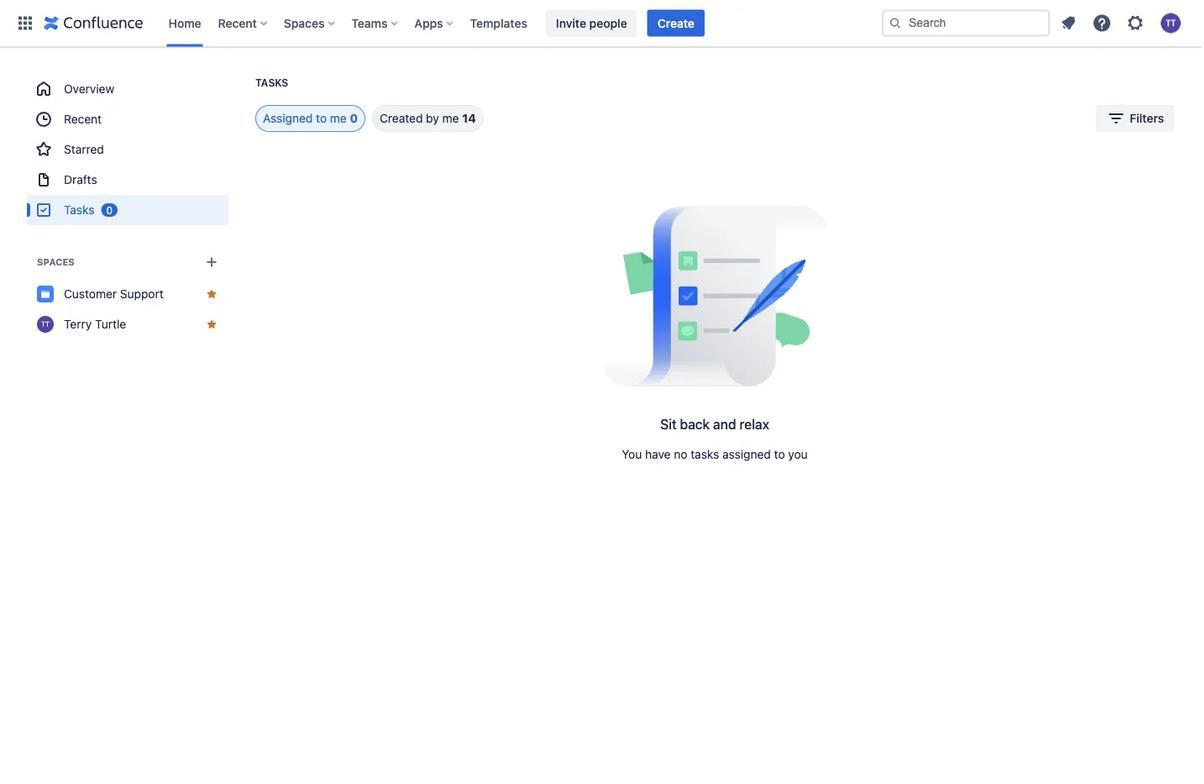 Task type: vqa. For each thing, say whether or not it's contained in the screenshot.
the bottommost You're
no



Task type: locate. For each thing, give the bounding box(es) containing it.
terry
[[64, 317, 92, 331]]

me
[[330, 111, 347, 125], [443, 111, 459, 125]]

0 vertical spatial spaces
[[284, 16, 325, 30]]

0 horizontal spatial 0
[[106, 204, 113, 216]]

recent right home
[[218, 16, 257, 30]]

1 horizontal spatial tasks
[[255, 77, 288, 89]]

teams button
[[347, 10, 405, 37]]

unstar this space image for customer support
[[205, 287, 218, 301]]

appswitcher icon image
[[15, 13, 35, 33]]

tasks
[[255, 77, 288, 89], [64, 203, 94, 217]]

recent inside group
[[64, 112, 102, 126]]

to
[[316, 111, 327, 125], [774, 447, 785, 461]]

1 vertical spatial spaces
[[37, 257, 75, 268]]

spaces right recent dropdown button on the top of the page
[[284, 16, 325, 30]]

tasks down the drafts
[[64, 203, 94, 217]]

help icon image
[[1092, 13, 1113, 33]]

1 vertical spatial to
[[774, 447, 785, 461]]

tasks up assigned
[[255, 77, 288, 89]]

1 vertical spatial 0
[[106, 204, 113, 216]]

0 inside group
[[106, 204, 113, 216]]

you have no tasks assigned to you
[[622, 447, 808, 461]]

recent link
[[27, 104, 229, 134]]

1 horizontal spatial me
[[443, 111, 459, 125]]

me for by
[[443, 111, 459, 125]]

1 me from the left
[[330, 111, 347, 125]]

0 vertical spatial recent
[[218, 16, 257, 30]]

unstar this space image inside terry turtle link
[[205, 318, 218, 331]]

1 horizontal spatial to
[[774, 447, 785, 461]]

0 down drafts link at left top
[[106, 204, 113, 216]]

assigned to me 0
[[263, 111, 358, 125]]

0 horizontal spatial me
[[330, 111, 347, 125]]

recent
[[218, 16, 257, 30], [64, 112, 102, 126]]

unstar this space image inside customer support link
[[205, 287, 218, 301]]

0 horizontal spatial recent
[[64, 112, 102, 126]]

home link
[[163, 10, 206, 37]]

me right by
[[443, 111, 459, 125]]

1 unstar this space image from the top
[[205, 287, 218, 301]]

tab list containing assigned to me
[[235, 105, 484, 132]]

me right assigned
[[330, 111, 347, 125]]

1 horizontal spatial 0
[[350, 111, 358, 125]]

assigned
[[723, 447, 771, 461]]

tasks
[[691, 447, 720, 461]]

1 vertical spatial recent
[[64, 112, 102, 126]]

tab list
[[235, 105, 484, 132]]

1 horizontal spatial spaces
[[284, 16, 325, 30]]

customer support link
[[27, 279, 229, 309]]

sit
[[661, 416, 677, 432]]

0
[[350, 111, 358, 125], [106, 204, 113, 216]]

created
[[380, 111, 423, 125]]

0 horizontal spatial spaces
[[37, 257, 75, 268]]

me for to
[[330, 111, 347, 125]]

spaces inside spaces popup button
[[284, 16, 325, 30]]

0 inside tab list
[[350, 111, 358, 125]]

confluence image
[[44, 13, 143, 33], [44, 13, 143, 33]]

spaces up customer
[[37, 257, 75, 268]]

create
[[658, 16, 695, 30]]

0 horizontal spatial tasks
[[64, 203, 94, 217]]

people
[[590, 16, 627, 30]]

recent up starred
[[64, 112, 102, 126]]

created by me 14
[[380, 111, 476, 125]]

no
[[674, 447, 688, 461]]

group
[[27, 74, 229, 225]]

1 vertical spatial unstar this space image
[[205, 318, 218, 331]]

0 horizontal spatial to
[[316, 111, 327, 125]]

unstar this space image
[[205, 287, 218, 301], [205, 318, 218, 331]]

unstar this space image for terry turtle
[[205, 318, 218, 331]]

to left you
[[774, 447, 785, 461]]

templates link
[[465, 10, 533, 37]]

0 vertical spatial unstar this space image
[[205, 287, 218, 301]]

0 vertical spatial to
[[316, 111, 327, 125]]

banner
[[0, 0, 1202, 47]]

spaces button
[[279, 10, 341, 37]]

filters button
[[1097, 105, 1175, 132]]

2 me from the left
[[443, 111, 459, 125]]

0 vertical spatial 0
[[350, 111, 358, 125]]

drafts
[[64, 173, 97, 187]]

Search field
[[882, 10, 1050, 37]]

customer
[[64, 287, 117, 301]]

customer support
[[64, 287, 164, 301]]

back
[[680, 416, 710, 432]]

starred
[[64, 142, 104, 156]]

search image
[[889, 16, 902, 30]]

0 left created
[[350, 111, 358, 125]]

2 unstar this space image from the top
[[205, 318, 218, 331]]

your profile and preferences image
[[1161, 13, 1181, 33]]

overview
[[64, 82, 114, 96]]

spaces
[[284, 16, 325, 30], [37, 257, 75, 268]]

to right assigned
[[316, 111, 327, 125]]

1 horizontal spatial recent
[[218, 16, 257, 30]]



Task type: describe. For each thing, give the bounding box(es) containing it.
notification icon image
[[1059, 13, 1079, 33]]

filters
[[1130, 111, 1165, 125]]

global element
[[10, 0, 879, 47]]

you
[[622, 447, 642, 461]]

templates
[[470, 16, 528, 30]]

turtle
[[95, 317, 126, 331]]

relax
[[740, 416, 770, 432]]

you
[[789, 447, 808, 461]]

have
[[645, 447, 671, 461]]

starred link
[[27, 134, 229, 165]]

and
[[713, 416, 737, 432]]

recent inside dropdown button
[[218, 16, 257, 30]]

terry turtle link
[[27, 309, 229, 339]]

1 vertical spatial tasks
[[64, 203, 94, 217]]

14
[[462, 111, 476, 125]]

support
[[120, 287, 164, 301]]

assigned
[[263, 111, 313, 125]]

0 vertical spatial tasks
[[255, 77, 288, 89]]

home
[[168, 16, 201, 30]]

apps
[[415, 16, 443, 30]]

group containing overview
[[27, 74, 229, 225]]

apps button
[[410, 10, 460, 37]]

create a space image
[[202, 252, 222, 272]]

invite people button
[[546, 10, 638, 37]]

terry turtle
[[64, 317, 126, 331]]

drafts link
[[27, 165, 229, 195]]

overview link
[[27, 74, 229, 104]]

banner containing home
[[0, 0, 1202, 47]]

create link
[[648, 10, 705, 37]]

settings icon image
[[1126, 13, 1146, 33]]

sit back and relax
[[661, 416, 770, 432]]

invite people
[[556, 16, 627, 30]]

by
[[426, 111, 439, 125]]

teams
[[352, 16, 388, 30]]

recent button
[[213, 10, 274, 37]]

to inside tab list
[[316, 111, 327, 125]]

invite
[[556, 16, 587, 30]]



